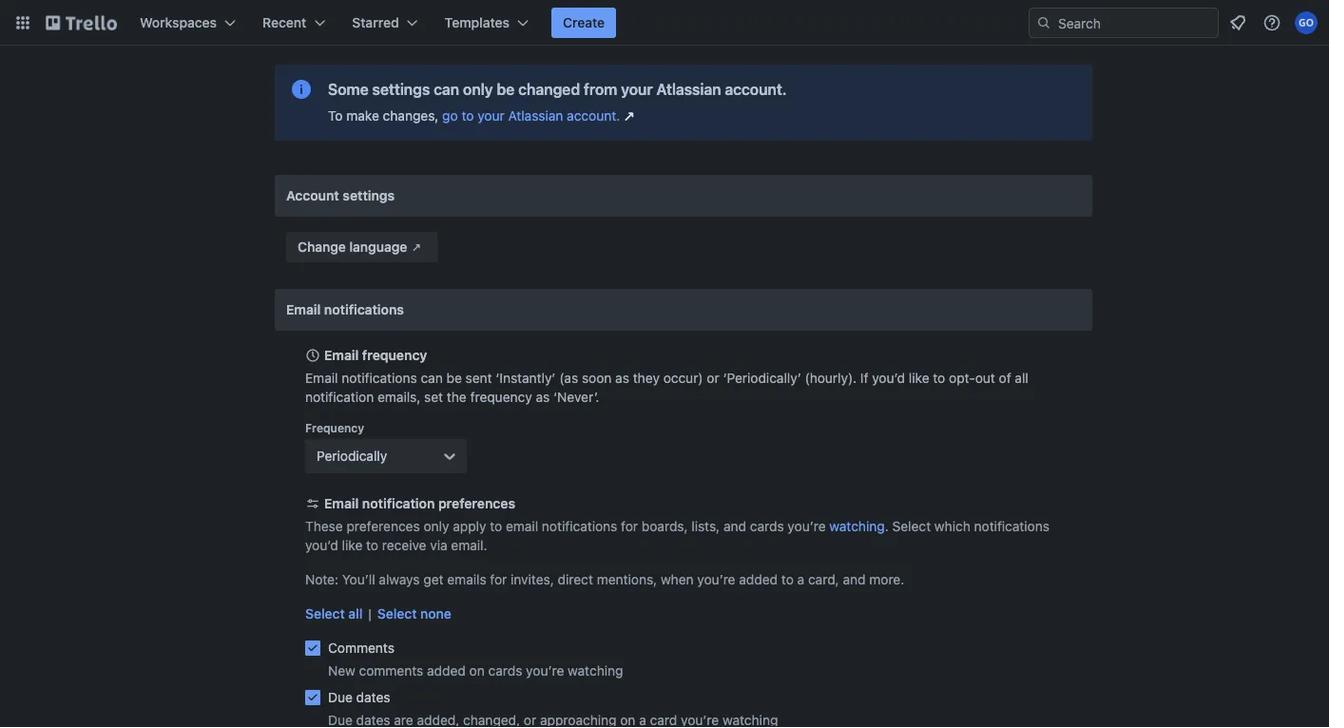 Task type: vqa. For each thing, say whether or not it's contained in the screenshot.
14 in banner
no



Task type: locate. For each thing, give the bounding box(es) containing it.
0 vertical spatial frequency
[[362, 347, 427, 363]]

1 horizontal spatial your
[[621, 80, 653, 98]]

0 vertical spatial notification
[[305, 389, 374, 405]]

0 vertical spatial cards
[[750, 519, 784, 534]]

0 vertical spatial can
[[434, 80, 459, 98]]

1 horizontal spatial frequency
[[470, 389, 532, 405]]

you're
[[788, 519, 826, 534], [697, 572, 735, 588], [526, 663, 564, 679]]

settings up "change language" link
[[343, 188, 395, 203]]

new
[[328, 663, 355, 679]]

settings up the changes,
[[372, 80, 430, 98]]

(as
[[559, 370, 578, 386]]

1 horizontal spatial account.
[[725, 80, 787, 98]]

atlassian
[[656, 80, 721, 98], [508, 108, 563, 124]]

added left a
[[739, 572, 778, 588]]

0 vertical spatial only
[[463, 80, 493, 98]]

frequency
[[362, 347, 427, 363], [470, 389, 532, 405]]

1 horizontal spatial preferences
[[438, 496, 515, 511]]

workspaces
[[140, 15, 217, 30]]

0 horizontal spatial like
[[342, 538, 363, 553]]

be up the
[[446, 370, 462, 386]]

emails,
[[377, 389, 421, 405]]

0 vertical spatial added
[[739, 572, 778, 588]]

email down change in the left top of the page
[[286, 302, 321, 318]]

you'd down these on the bottom of page
[[305, 538, 338, 553]]

email for email notifications
[[286, 302, 321, 318]]

account.
[[725, 80, 787, 98], [567, 108, 620, 124]]

you're right when
[[697, 572, 735, 588]]

notification
[[305, 389, 374, 405], [362, 496, 435, 511]]

cards right on
[[488, 663, 522, 679]]

2 horizontal spatial select
[[892, 519, 931, 534]]

1 horizontal spatial as
[[615, 370, 629, 386]]

1 vertical spatial watching
[[568, 663, 623, 679]]

can up set
[[421, 370, 443, 386]]

0 vertical spatial you'd
[[872, 370, 905, 386]]

1 horizontal spatial cards
[[750, 519, 784, 534]]

to left a
[[781, 572, 794, 588]]

new comments added on cards you're watching
[[328, 663, 623, 679]]

1 horizontal spatial all
[[1015, 370, 1028, 386]]

email for email notification preferences
[[324, 496, 359, 511]]

only up go to your atlassian account.
[[463, 80, 493, 98]]

1 horizontal spatial select
[[377, 606, 417, 622]]

1 vertical spatial frequency
[[470, 389, 532, 405]]

all
[[1015, 370, 1028, 386], [348, 606, 363, 622]]

boards,
[[642, 519, 688, 534]]

0 vertical spatial be
[[497, 80, 515, 98]]

email
[[506, 519, 538, 534]]

to right the go
[[462, 108, 474, 124]]

1 horizontal spatial only
[[463, 80, 493, 98]]

email notification preferences
[[324, 496, 515, 511]]

1 vertical spatial settings
[[343, 188, 395, 203]]

account settings
[[286, 188, 395, 203]]

all right of
[[1015, 370, 1028, 386]]

the
[[447, 389, 467, 405]]

and right lists,
[[723, 519, 746, 534]]

notifications right which
[[974, 519, 1050, 534]]

1 horizontal spatial be
[[497, 80, 515, 98]]

if
[[860, 370, 868, 386]]

to left email
[[490, 519, 502, 534]]

settings
[[372, 80, 430, 98], [343, 188, 395, 203]]

0 vertical spatial atlassian
[[656, 80, 721, 98]]

they
[[633, 370, 660, 386]]

only
[[463, 80, 493, 98], [424, 519, 449, 534]]

0 vertical spatial and
[[723, 519, 746, 534]]

always
[[379, 572, 420, 588]]

comments
[[328, 640, 394, 656]]

like inside . select which notifications you'd like to receive via email.
[[342, 538, 363, 553]]

0 horizontal spatial watching
[[568, 663, 623, 679]]

get
[[423, 572, 444, 588]]

0 horizontal spatial for
[[490, 572, 507, 588]]

create
[[563, 15, 605, 30]]

notifications down 'email frequency'
[[342, 370, 417, 386]]

1 vertical spatial atlassian
[[508, 108, 563, 124]]

1 vertical spatial and
[[843, 572, 866, 588]]

as left 'they'
[[615, 370, 629, 386]]

card,
[[808, 572, 839, 588]]

you'd
[[872, 370, 905, 386], [305, 538, 338, 553]]

select all | select none
[[305, 606, 452, 622]]

0 vertical spatial watching
[[829, 519, 885, 534]]

like down these on the bottom of page
[[342, 538, 363, 553]]

like
[[909, 370, 929, 386], [342, 538, 363, 553]]

be up go to your atlassian account.
[[497, 80, 515, 98]]

primary element
[[0, 0, 1329, 46]]

notifications up 'email frequency'
[[324, 302, 404, 318]]

watching
[[829, 519, 885, 534], [568, 663, 623, 679]]

1 horizontal spatial added
[[739, 572, 778, 588]]

1 horizontal spatial you're
[[697, 572, 735, 588]]

1 vertical spatial as
[[536, 389, 550, 405]]

atlassian down primary element
[[656, 80, 721, 98]]

2 vertical spatial you're
[[526, 663, 564, 679]]

watching down note: you'll always get emails for invites, direct mentions, when you're added to a card, and more.
[[568, 663, 623, 679]]

notifications inside email notifications can be sent 'instantly' (as soon as they occur) or 'periodically' (hourly). if you'd like to opt-out of all notification emails, set the frequency as 'never'.
[[342, 370, 417, 386]]

soon
[[582, 370, 612, 386]]

your
[[621, 80, 653, 98], [477, 108, 505, 124]]

all left "|"
[[348, 606, 363, 622]]

for left boards,
[[621, 519, 638, 534]]

recent button
[[251, 8, 337, 38]]

atlassian down changed
[[508, 108, 563, 124]]

1 vertical spatial you'd
[[305, 538, 338, 553]]

0 horizontal spatial be
[[446, 370, 462, 386]]

1 vertical spatial like
[[342, 538, 363, 553]]

0 horizontal spatial atlassian
[[508, 108, 563, 124]]

create button
[[551, 8, 616, 38]]

select right '.' at the bottom right of the page
[[892, 519, 931, 534]]

0 horizontal spatial you're
[[526, 663, 564, 679]]

email up the frequency
[[305, 370, 338, 386]]

preferences
[[438, 496, 515, 511], [347, 519, 420, 534]]

1 horizontal spatial and
[[843, 572, 866, 588]]

frequency down sent
[[470, 389, 532, 405]]

out
[[975, 370, 995, 386]]

1 vertical spatial preferences
[[347, 519, 420, 534]]

added
[[739, 572, 778, 588], [427, 663, 466, 679]]

1 horizontal spatial atlassian
[[656, 80, 721, 98]]

1 horizontal spatial watching
[[829, 519, 885, 534]]

0 horizontal spatial you'd
[[305, 538, 338, 553]]

these
[[305, 519, 343, 534]]

0 horizontal spatial select
[[305, 606, 345, 622]]

you're left watching link
[[788, 519, 826, 534]]

all inside email notifications can be sent 'instantly' (as soon as they occur) or 'periodically' (hourly). if you'd like to opt-out of all notification emails, set the frequency as 'never'.
[[1015, 370, 1028, 386]]

you'd right if
[[872, 370, 905, 386]]

0 horizontal spatial all
[[348, 606, 363, 622]]

email frequency
[[324, 347, 427, 363]]

periodically
[[317, 448, 387, 464]]

preferences up apply
[[438, 496, 515, 511]]

select
[[892, 519, 931, 534], [305, 606, 345, 622], [377, 606, 417, 622]]

select right "|"
[[377, 606, 417, 622]]

0 vertical spatial all
[[1015, 370, 1028, 386]]

email down "email notifications"
[[324, 347, 359, 363]]

to left the opt-
[[933, 370, 945, 386]]

settings for account
[[343, 188, 395, 203]]

sm image
[[407, 238, 426, 257]]

cards
[[750, 519, 784, 534], [488, 663, 522, 679]]

watching up more.
[[829, 519, 885, 534]]

email inside email notifications can be sent 'instantly' (as soon as they occur) or 'periodically' (hourly). if you'd like to opt-out of all notification emails, set the frequency as 'never'.
[[305, 370, 338, 386]]

0 horizontal spatial cards
[[488, 663, 522, 679]]

and
[[723, 519, 746, 534], [843, 572, 866, 588]]

and right card,
[[843, 572, 866, 588]]

gary orlando (garyorlando) image
[[1295, 11, 1318, 34]]

0 horizontal spatial account.
[[567, 108, 620, 124]]

1 vertical spatial added
[[427, 663, 466, 679]]

0 vertical spatial like
[[909, 370, 929, 386]]

change language link
[[286, 232, 438, 262]]

1 horizontal spatial like
[[909, 370, 929, 386]]

1 horizontal spatial you'd
[[872, 370, 905, 386]]

can
[[434, 80, 459, 98], [421, 370, 443, 386]]

notification up receive
[[362, 496, 435, 511]]

added left on
[[427, 663, 466, 679]]

1 vertical spatial only
[[424, 519, 449, 534]]

notification inside email notifications can be sent 'instantly' (as soon as they occur) or 'periodically' (hourly). if you'd like to opt-out of all notification emails, set the frequency as 'never'.
[[305, 389, 374, 405]]

receive
[[382, 538, 426, 553]]

1 vertical spatial all
[[348, 606, 363, 622]]

email up these on the bottom of page
[[324, 496, 359, 511]]

frequency up emails, in the left of the page
[[362, 347, 427, 363]]

0 horizontal spatial only
[[424, 519, 449, 534]]

like left the opt-
[[909, 370, 929, 386]]

frequency
[[305, 421, 364, 434]]

0 vertical spatial settings
[[372, 80, 430, 98]]

for
[[621, 519, 638, 534], [490, 572, 507, 588]]

to left receive
[[366, 538, 378, 553]]

changes,
[[383, 108, 439, 124]]

to
[[462, 108, 474, 124], [933, 370, 945, 386], [490, 519, 502, 534], [366, 538, 378, 553], [781, 572, 794, 588]]

1 vertical spatial be
[[446, 370, 462, 386]]

select inside . select which notifications you'd like to receive via email.
[[892, 519, 931, 534]]

cards right lists,
[[750, 519, 784, 534]]

settings for some
[[372, 80, 430, 98]]

as down 'instantly'
[[536, 389, 550, 405]]

mentions,
[[597, 572, 657, 588]]

watching link
[[829, 519, 885, 534]]

. select which notifications you'd like to receive via email.
[[305, 519, 1050, 553]]

be
[[497, 80, 515, 98], [446, 370, 462, 386]]

'periodically'
[[723, 370, 801, 386]]

0 horizontal spatial frequency
[[362, 347, 427, 363]]

1 vertical spatial cards
[[488, 663, 522, 679]]

0 horizontal spatial added
[[427, 663, 466, 679]]

go to your atlassian account. link
[[442, 106, 639, 125]]

your right from
[[621, 80, 653, 98]]

select down 'note:'
[[305, 606, 345, 622]]

starred
[[352, 15, 399, 30]]

your right the go
[[477, 108, 505, 124]]

set
[[424, 389, 443, 405]]

you're right on
[[526, 663, 564, 679]]

preferences up receive
[[347, 519, 420, 534]]

can up the go
[[434, 80, 459, 98]]

0 vertical spatial for
[[621, 519, 638, 534]]

only up the "via"
[[424, 519, 449, 534]]

notifications
[[324, 302, 404, 318], [342, 370, 417, 386], [542, 519, 617, 534], [974, 519, 1050, 534]]

2 horizontal spatial you're
[[788, 519, 826, 534]]

can inside email notifications can be sent 'instantly' (as soon as they occur) or 'periodically' (hourly). if you'd like to opt-out of all notification emails, set the frequency as 'never'.
[[421, 370, 443, 386]]

for right emails
[[490, 572, 507, 588]]

1 vertical spatial can
[[421, 370, 443, 386]]

0 horizontal spatial your
[[477, 108, 505, 124]]

notification up the frequency
[[305, 389, 374, 405]]

email
[[286, 302, 321, 318], [324, 347, 359, 363], [305, 370, 338, 386], [324, 496, 359, 511]]



Task type: describe. For each thing, give the bounding box(es) containing it.
which
[[934, 519, 970, 534]]

to inside email notifications can be sent 'instantly' (as soon as they occur) or 'periodically' (hourly). if you'd like to opt-out of all notification emails, set the frequency as 'never'.
[[933, 370, 945, 386]]

account
[[286, 188, 339, 203]]

(hourly).
[[805, 370, 857, 386]]

select all button
[[305, 605, 363, 624]]

note:
[[305, 572, 339, 588]]

direct
[[558, 572, 593, 588]]

0 vertical spatial as
[[615, 370, 629, 386]]

1 vertical spatial notification
[[362, 496, 435, 511]]

email for email notifications can be sent 'instantly' (as soon as they occur) or 'periodically' (hourly). if you'd like to opt-out of all notification emails, set the frequency as 'never'.
[[305, 370, 338, 386]]

Search field
[[1051, 9, 1218, 37]]

notifications inside . select which notifications you'd like to receive via email.
[[974, 519, 1050, 534]]

due
[[328, 690, 353, 705]]

some settings can only be changed from your atlassian account.
[[328, 80, 787, 98]]

these preferences only apply to email notifications for boards, lists, and cards you're watching
[[305, 519, 885, 534]]

1 vertical spatial you're
[[697, 572, 735, 588]]

1 vertical spatial for
[[490, 572, 507, 588]]

you'd inside . select which notifications you'd like to receive via email.
[[305, 538, 338, 553]]

0 vertical spatial account.
[[725, 80, 787, 98]]

'instantly'
[[496, 370, 556, 386]]

lists,
[[692, 519, 720, 534]]

language
[[349, 239, 407, 255]]

change language
[[298, 239, 407, 255]]

due dates
[[328, 690, 390, 705]]

to inside go to your atlassian account. link
[[462, 108, 474, 124]]

0 vertical spatial preferences
[[438, 496, 515, 511]]

email notifications
[[286, 302, 404, 318]]

email.
[[451, 538, 487, 553]]

to
[[328, 108, 343, 124]]

sent
[[466, 370, 492, 386]]

go
[[442, 108, 458, 124]]

dates
[[356, 690, 390, 705]]

emails
[[447, 572, 486, 588]]

starred button
[[341, 8, 429, 38]]

on
[[469, 663, 485, 679]]

workspaces button
[[128, 8, 247, 38]]

open information menu image
[[1263, 13, 1282, 32]]

recent
[[262, 15, 306, 30]]

1 vertical spatial account.
[[567, 108, 620, 124]]

0 notifications image
[[1226, 11, 1249, 34]]

to inside . select which notifications you'd like to receive via email.
[[366, 538, 378, 553]]

templates
[[445, 15, 510, 30]]

changed
[[518, 80, 580, 98]]

search image
[[1036, 15, 1051, 30]]

be inside email notifications can be sent 'instantly' (as soon as they occur) or 'periodically' (hourly). if you'd like to opt-out of all notification emails, set the frequency as 'never'.
[[446, 370, 462, 386]]

apply
[[453, 519, 486, 534]]

of
[[999, 370, 1011, 386]]

'never'.
[[553, 389, 599, 405]]

frequency inside email notifications can be sent 'instantly' (as soon as they occur) or 'periodically' (hourly). if you'd like to opt-out of all notification emails, set the frequency as 'never'.
[[470, 389, 532, 405]]

0 horizontal spatial and
[[723, 519, 746, 534]]

0 horizontal spatial preferences
[[347, 519, 420, 534]]

or
[[707, 370, 719, 386]]

0 horizontal spatial as
[[536, 389, 550, 405]]

email notifications can be sent 'instantly' (as soon as they occur) or 'periodically' (hourly). if you'd like to opt-out of all notification emails, set the frequency as 'never'.
[[305, 370, 1028, 405]]

like inside email notifications can be sent 'instantly' (as soon as they occur) or 'periodically' (hourly). if you'd like to opt-out of all notification emails, set the frequency as 'never'.
[[909, 370, 929, 386]]

make
[[346, 108, 379, 124]]

opt-
[[949, 370, 975, 386]]

go to your atlassian account.
[[442, 108, 620, 124]]

from
[[584, 80, 617, 98]]

you'd inside email notifications can be sent 'instantly' (as soon as they occur) or 'periodically' (hourly). if you'd like to opt-out of all notification emails, set the frequency as 'never'.
[[872, 370, 905, 386]]

0 vertical spatial your
[[621, 80, 653, 98]]

to make changes,
[[328, 108, 442, 124]]

invites,
[[511, 572, 554, 588]]

.
[[885, 519, 889, 534]]

comments
[[359, 663, 423, 679]]

more.
[[869, 572, 904, 588]]

change
[[298, 239, 346, 255]]

none
[[420, 606, 452, 622]]

note: you'll always get emails for invites, direct mentions, when you're added to a card, and more.
[[305, 572, 904, 588]]

back to home image
[[46, 8, 117, 38]]

you'll
[[342, 572, 375, 588]]

when
[[661, 572, 694, 588]]

select none button
[[377, 605, 452, 624]]

can for notifications
[[421, 370, 443, 386]]

1 horizontal spatial for
[[621, 519, 638, 534]]

via
[[430, 538, 447, 553]]

notifications up direct
[[542, 519, 617, 534]]

a
[[797, 572, 805, 588]]

some
[[328, 80, 369, 98]]

0 vertical spatial you're
[[788, 519, 826, 534]]

can for settings
[[434, 80, 459, 98]]

1 vertical spatial your
[[477, 108, 505, 124]]

templates button
[[433, 8, 540, 38]]

|
[[368, 606, 372, 622]]

email for email frequency
[[324, 347, 359, 363]]

occur)
[[663, 370, 703, 386]]



